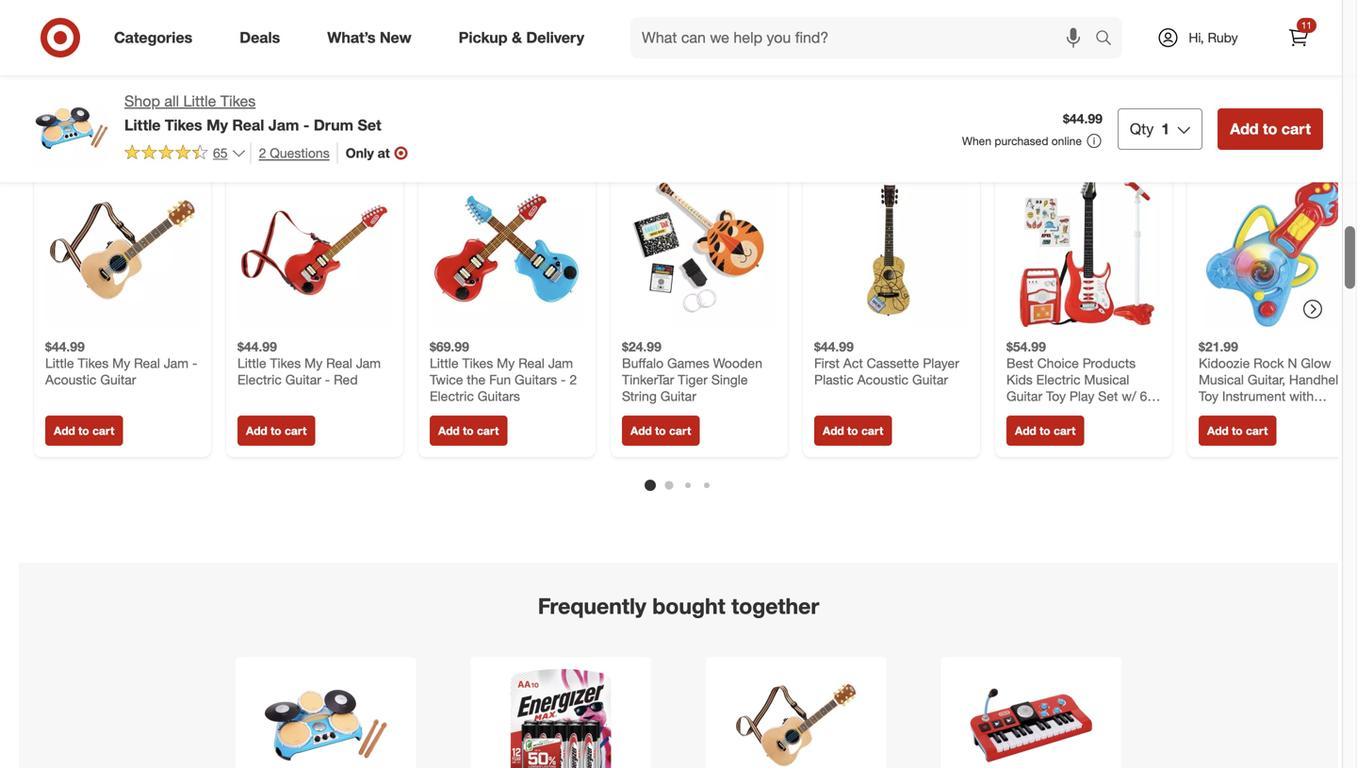 Task type: vqa. For each thing, say whether or not it's contained in the screenshot.
$44.99 Little Tikes My Real Jam - Acoustic Guitar ADD
yes



Task type: locate. For each thing, give the bounding box(es) containing it.
guitars
[[515, 371, 557, 388], [478, 388, 520, 404]]

my inside $44.99 little tikes my real jam - acoustic guitar
[[112, 355, 130, 371]]

little tikes kids' my real jam keyboard with microphone and keyboard case - red image
[[968, 662, 1096, 768]]

cart for $21.99 kidoozie rock n glow musical guitar, handheld toy instrument with lights and sounds for toddlers 12m+
[[1246, 424, 1268, 438]]

0 horizontal spatial 2
[[259, 145, 266, 161]]

0 vertical spatial 2
[[259, 145, 266, 161]]

add to cart button for $44.99 little tikes my real jam electric guitar - red
[[238, 416, 315, 446]]

1 acoustic from the left
[[45, 371, 97, 388]]

real for $69.99 little tikes my real jam twice the fun guitars - 2 electric guitars
[[519, 355, 545, 371]]

$24.99 buffalo games wooden tinkertar tiger single string guitar
[[622, 338, 763, 404]]

cart for $69.99 little tikes my real jam twice the fun guitars - 2 electric guitars
[[477, 424, 499, 438]]

instrument
[[1223, 388, 1286, 404]]

best choice products kids electric musical guitar toy play set w/ 6 demo songs, whammy bar, microphone, amp, aux - red image
[[1007, 173, 1162, 327]]

add to cart for $44.99 first act cassette player plastic acoustic guitar
[[823, 424, 884, 438]]

cassette
[[867, 355, 920, 371]]

-
[[303, 116, 310, 134], [192, 355, 197, 371], [325, 371, 330, 388], [561, 371, 566, 388]]

- inside $69.99 little tikes my real jam twice the fun guitars - 2 electric guitars
[[561, 371, 566, 388]]

$44.99 inside $44.99 little tikes my real jam electric guitar - red
[[238, 338, 277, 355]]

add down the string
[[631, 424, 652, 438]]

add down 'lights'
[[1208, 424, 1229, 438]]

real inside shop all little tikes little tikes my real jam - drum set
[[232, 116, 264, 134]]

0 vertical spatial little tikes my real jam - acoustic guitar image
[[45, 173, 200, 327]]

hi,
[[1189, 29, 1205, 46]]

guitar inside $44.99 little tikes my real jam - acoustic guitar
[[100, 371, 136, 388]]

little tikes my real jam electric guitar - red image
[[238, 173, 392, 327]]

electric left red
[[238, 371, 282, 388]]

jam inside $44.99 little tikes my real jam electric guitar - red
[[356, 355, 381, 371]]

little for $69.99 little tikes my real jam twice the fun guitars - 2 electric guitars
[[430, 355, 459, 371]]

acoustic inside $44.99 first act cassette player plastic acoustic guitar
[[858, 371, 909, 388]]

my for $44.99 little tikes my real jam electric guitar - red
[[305, 355, 323, 371]]

cart for $44.99 little tikes my real jam - acoustic guitar
[[92, 424, 114, 438]]

tikes inside $44.99 little tikes my real jam electric guitar - red
[[270, 355, 301, 371]]

delivery
[[526, 28, 585, 47]]

cart
[[1282, 120, 1311, 138], [92, 424, 114, 438], [285, 424, 307, 438], [477, 424, 499, 438], [669, 424, 691, 438], [862, 424, 884, 438], [1054, 424, 1076, 438], [1246, 424, 1268, 438]]

tikes for $69.99 little tikes my real jam twice the fun guitars - 2 electric guitars
[[462, 355, 493, 371]]

2 left the string
[[570, 371, 577, 388]]

0 horizontal spatial electric
[[238, 371, 282, 388]]

guitars right twice
[[478, 388, 520, 404]]

tikes inside $69.99 little tikes my real jam twice the fun guitars - 2 electric guitars
[[462, 355, 493, 371]]

1 horizontal spatial electric
[[430, 388, 474, 404]]

pickup
[[459, 28, 508, 47]]

add down $44.99 little tikes my real jam electric guitar - red
[[246, 424, 268, 438]]

red
[[334, 371, 358, 388]]

What can we help you find? suggestions appear below search field
[[631, 17, 1100, 58]]

65
[[213, 145, 228, 161]]

games
[[667, 355, 710, 371]]

my inside $44.99 little tikes my real jam electric guitar - red
[[305, 355, 323, 371]]

kidoozie
[[1199, 355, 1250, 371]]

0 horizontal spatial little tikes my real jam - acoustic guitar image
[[45, 173, 200, 327]]

first act cassette player plastic acoustic guitar image
[[815, 173, 969, 327]]

act
[[844, 355, 863, 371]]

to
[[1263, 120, 1278, 138], [78, 424, 89, 438], [271, 424, 282, 438], [463, 424, 474, 438], [655, 424, 666, 438], [848, 424, 859, 438], [1040, 424, 1051, 438], [1232, 424, 1243, 438]]

real inside $44.99 little tikes my real jam electric guitar - red
[[326, 355, 352, 371]]

2
[[259, 145, 266, 161], [570, 371, 577, 388]]

acoustic
[[45, 371, 97, 388], [858, 371, 909, 388]]

guitar inside $44.99 little tikes my real jam electric guitar - red
[[285, 371, 321, 388]]

tinkertar
[[622, 371, 674, 388]]

add to cart button for $69.99 little tikes my real jam twice the fun guitars - 2 electric guitars
[[430, 416, 508, 446]]

my for $69.99 little tikes my real jam twice the fun guitars - 2 electric guitars
[[497, 355, 515, 371]]

$44.99
[[1064, 110, 1103, 127], [45, 338, 85, 355], [238, 338, 277, 355], [815, 338, 854, 355]]

frequently bought together
[[538, 593, 820, 619]]

what's new
[[327, 28, 412, 47]]

0 horizontal spatial acoustic
[[45, 371, 97, 388]]

tikes
[[220, 92, 256, 110], [165, 116, 202, 134], [78, 355, 109, 371], [270, 355, 301, 371], [462, 355, 493, 371]]

questions
[[270, 145, 330, 161]]

add down $44.99 little tikes my real jam - acoustic guitar at the left
[[54, 424, 75, 438]]

qty
[[1130, 120, 1154, 138]]

little inside $69.99 little tikes my real jam twice the fun guitars - 2 electric guitars
[[430, 355, 459, 371]]

n
[[1288, 355, 1298, 371]]

$44.99 inside $44.99 first act cassette player plastic acoustic guitar
[[815, 338, 854, 355]]

2 inside 2 questions link
[[259, 145, 266, 161]]

search
[[1087, 30, 1132, 49]]

add for $44.99 first act cassette player plastic acoustic guitar
[[823, 424, 845, 438]]

add
[[1231, 120, 1259, 138], [54, 424, 75, 438], [246, 424, 268, 438], [438, 424, 460, 438], [631, 424, 652, 438], [823, 424, 845, 438], [1015, 424, 1037, 438], [1208, 424, 1229, 438]]

my
[[207, 116, 228, 134], [112, 355, 130, 371], [305, 355, 323, 371], [497, 355, 515, 371]]

add down twice
[[438, 424, 460, 438]]

what's new link
[[311, 17, 435, 58]]

real for $44.99 little tikes my real jam - acoustic guitar
[[134, 355, 160, 371]]

toy
[[1199, 388, 1219, 404]]

pickup & delivery
[[459, 28, 585, 47]]

add to cart button
[[1218, 108, 1324, 150], [45, 416, 123, 446], [238, 416, 315, 446], [430, 416, 508, 446], [622, 416, 700, 446], [815, 416, 892, 446], [1007, 416, 1085, 446], [1199, 416, 1277, 446]]

real
[[232, 116, 264, 134], [134, 355, 160, 371], [326, 355, 352, 371], [519, 355, 545, 371]]

qty 1
[[1130, 120, 1170, 138]]

1 horizontal spatial 2
[[570, 371, 577, 388]]

add to cart
[[1231, 120, 1311, 138], [54, 424, 114, 438], [246, 424, 307, 438], [438, 424, 499, 438], [631, 424, 691, 438], [823, 424, 884, 438], [1015, 424, 1076, 438], [1208, 424, 1268, 438]]

lights
[[1199, 404, 1235, 421]]

2 questions link
[[250, 142, 330, 164]]

2 left questions
[[259, 145, 266, 161]]

2 acoustic from the left
[[858, 371, 909, 388]]

$69.99
[[430, 338, 469, 355]]

only at
[[346, 145, 390, 161]]

little
[[183, 92, 216, 110], [124, 116, 161, 134], [45, 355, 74, 371], [238, 355, 266, 371], [430, 355, 459, 371]]

- inside $44.99 little tikes my real jam electric guitar - red
[[325, 371, 330, 388]]

buffalo
[[622, 355, 664, 371]]

add to cart for $69.99 little tikes my real jam twice the fun guitars - 2 electric guitars
[[438, 424, 499, 438]]

add to cart button for $21.99 kidoozie rock n glow musical guitar, handheld toy instrument with lights and sounds for toddlers 12m+
[[1199, 416, 1277, 446]]

1 vertical spatial 2
[[570, 371, 577, 388]]

my inside $69.99 little tikes my real jam twice the fun guitars - 2 electric guitars
[[497, 355, 515, 371]]

$54.99
[[1007, 338, 1046, 355]]

1 horizontal spatial acoustic
[[858, 371, 909, 388]]

electric
[[238, 371, 282, 388], [430, 388, 474, 404]]

jam
[[269, 116, 299, 134], [164, 355, 189, 371], [356, 355, 381, 371], [548, 355, 573, 371]]

add for $21.99 kidoozie rock n glow musical guitar, handheld toy instrument with lights and sounds for toddlers 12m+
[[1208, 424, 1229, 438]]

when
[[962, 134, 992, 148]]

add down $54.99
[[1015, 424, 1037, 438]]

image of little tikes my real jam - drum set image
[[34, 91, 109, 166]]

$44.99 inside $44.99 little tikes my real jam - acoustic guitar
[[45, 338, 85, 355]]

jam inside $44.99 little tikes my real jam - acoustic guitar
[[164, 355, 189, 371]]

little inside $44.99 little tikes my real jam electric guitar - red
[[238, 355, 266, 371]]

little inside $44.99 little tikes my real jam - acoustic guitar
[[45, 355, 74, 371]]

jam inside $69.99 little tikes my real jam twice the fun guitars - 2 electric guitars
[[548, 355, 573, 371]]

guitar
[[100, 371, 136, 388], [285, 371, 321, 388], [913, 371, 949, 388], [661, 388, 697, 404]]

11
[[1302, 19, 1312, 31]]

add to cart button for $24.99 buffalo games wooden tinkertar tiger single string guitar
[[622, 416, 700, 446]]

add for $44.99 little tikes my real jam - acoustic guitar
[[54, 424, 75, 438]]

real inside $69.99 little tikes my real jam twice the fun guitars - 2 electric guitars
[[519, 355, 545, 371]]

real inside $44.99 little tikes my real jam - acoustic guitar
[[134, 355, 160, 371]]

to for $44.99 little tikes my real jam electric guitar - red
[[271, 424, 282, 438]]

electric down $69.99
[[430, 388, 474, 404]]

drum
[[314, 116, 354, 134]]

jam for $44.99 little tikes my real jam - acoustic guitar
[[164, 355, 189, 371]]

guitars right fun
[[515, 371, 557, 388]]

bought
[[653, 593, 726, 619]]

add to cart for $21.99 kidoozie rock n glow musical guitar, handheld toy instrument with lights and sounds for toddlers 12m+
[[1208, 424, 1268, 438]]

to for $44.99 first act cassette player plastic acoustic guitar
[[848, 424, 859, 438]]

add to cart button for $44.99 little tikes my real jam - acoustic guitar
[[45, 416, 123, 446]]

cart for $44.99 little tikes my real jam electric guitar - red
[[285, 424, 307, 438]]

jam inside shop all little tikes little tikes my real jam - drum set
[[269, 116, 299, 134]]

- inside $44.99 little tikes my real jam - acoustic guitar
[[192, 355, 197, 371]]

the
[[467, 371, 486, 388]]

tikes inside $44.99 little tikes my real jam - acoustic guitar
[[78, 355, 109, 371]]

little for $44.99 little tikes my real jam - acoustic guitar
[[45, 355, 74, 371]]

1 vertical spatial little tikes my real jam - acoustic guitar image
[[732, 662, 860, 768]]

together
[[732, 593, 820, 619]]

little tikes my real jam - acoustic guitar image
[[45, 173, 200, 327], [732, 662, 860, 768]]

add down plastic
[[823, 424, 845, 438]]

rock
[[1254, 355, 1284, 371]]



Task type: describe. For each thing, give the bounding box(es) containing it.
first
[[815, 355, 840, 371]]

$44.99 for $44.99 little tikes my real jam electric guitar - red
[[238, 338, 277, 355]]

$44.99 first act cassette player plastic acoustic guitar
[[815, 338, 960, 388]]

to for $21.99 kidoozie rock n glow musical guitar, handheld toy instrument with lights and sounds for toddlers 12m+
[[1232, 424, 1243, 438]]

real for $44.99 little tikes my real jam electric guitar - red
[[326, 355, 352, 371]]

frequently
[[538, 593, 647, 619]]

single
[[712, 371, 748, 388]]

and
[[1239, 404, 1261, 421]]

add to cart for $44.99 little tikes my real jam electric guitar - red
[[246, 424, 307, 438]]

$54.99 link
[[1007, 173, 1162, 404]]

$44.99 little tikes my real jam electric guitar - red
[[238, 338, 381, 388]]

65 link
[[124, 142, 247, 165]]

my for $44.99 little tikes my real jam - acoustic guitar
[[112, 355, 130, 371]]

little tikes my real jam twice the fun guitars - 2 electric guitars image
[[430, 173, 585, 327]]

to for $24.99 buffalo games wooden tinkertar tiger single string guitar
[[655, 424, 666, 438]]

new
[[380, 28, 412, 47]]

&
[[512, 28, 522, 47]]

$21.99
[[1199, 338, 1239, 355]]

little tikes my real jam - drum set image
[[262, 662, 390, 768]]

12m+
[[1253, 421, 1287, 437]]

deals
[[240, 28, 280, 47]]

purchased
[[995, 134, 1049, 148]]

when purchased online
[[962, 134, 1082, 148]]

1 horizontal spatial little tikes my real jam - acoustic guitar image
[[732, 662, 860, 768]]

fun
[[489, 371, 511, 388]]

add for $44.99 little tikes my real jam electric guitar - red
[[246, 424, 268, 438]]

little for $44.99 little tikes my real jam electric guitar - red
[[238, 355, 266, 371]]

online
[[1052, 134, 1082, 148]]

musical
[[1199, 371, 1244, 388]]

shop all little tikes little tikes my real jam - drum set
[[124, 92, 381, 134]]

$44.99 little tikes my real jam - acoustic guitar
[[45, 338, 197, 388]]

acoustic inside $44.99 little tikes my real jam - acoustic guitar
[[45, 371, 97, 388]]

guitar inside $44.99 first act cassette player plastic acoustic guitar
[[913, 371, 949, 388]]

electric inside $69.99 little tikes my real jam twice the fun guitars - 2 electric guitars
[[430, 388, 474, 404]]

sounds
[[1265, 404, 1310, 421]]

twice
[[430, 371, 463, 388]]

toddlers
[[1199, 421, 1250, 437]]

guitar,
[[1248, 371, 1286, 388]]

$21.99 kidoozie rock n glow musical guitar, handheld toy instrument with lights and sounds for toddlers 12m+
[[1199, 338, 1347, 437]]

what's
[[327, 28, 376, 47]]

ruby
[[1208, 29, 1239, 46]]

add for $69.99 little tikes my real jam twice the fun guitars - 2 electric guitars
[[438, 424, 460, 438]]

only
[[346, 145, 374, 161]]

hi, ruby
[[1189, 29, 1239, 46]]

advertisement region
[[19, 0, 1339, 80]]

at
[[378, 145, 390, 161]]

deals link
[[224, 17, 304, 58]]

add to cart for $44.99 little tikes my real jam - acoustic guitar
[[54, 424, 114, 438]]

jam for $44.99 little tikes my real jam electric guitar - red
[[356, 355, 381, 371]]

2 questions
[[259, 145, 330, 161]]

cart for $24.99 buffalo games wooden tinkertar tiger single string guitar
[[669, 424, 691, 438]]

11 link
[[1278, 17, 1320, 58]]

tikes for $44.99 little tikes my real jam - acoustic guitar
[[78, 355, 109, 371]]

wooden
[[713, 355, 763, 371]]

handheld
[[1290, 371, 1347, 388]]

2 inside $69.99 little tikes my real jam twice the fun guitars - 2 electric guitars
[[570, 371, 577, 388]]

glow
[[1301, 355, 1332, 371]]

$69.99 little tikes my real jam twice the fun guitars - 2 electric guitars
[[430, 338, 577, 404]]

$24.99
[[622, 338, 662, 355]]

kidoozie rock n glow musical guitar, handheld toy instrument with lights and sounds for toddlers 12m+ image
[[1199, 173, 1354, 327]]

to for $44.99 little tikes my real jam - acoustic guitar
[[78, 424, 89, 438]]

categories
[[114, 28, 193, 47]]

add to cart button for $44.99 first act cassette player plastic acoustic guitar
[[815, 416, 892, 446]]

all
[[164, 92, 179, 110]]

$44.99 for $44.99 first act cassette player plastic acoustic guitar
[[815, 338, 854, 355]]

$44.99 for $44.99 little tikes my real jam - acoustic guitar
[[45, 338, 85, 355]]

guitar inside $24.99 buffalo games wooden tinkertar tiger single string guitar
[[661, 388, 697, 404]]

tikes for $44.99 little tikes my real jam electric guitar - red
[[270, 355, 301, 371]]

$44.99 for $44.99
[[1064, 110, 1103, 127]]

to for $69.99 little tikes my real jam twice the fun guitars - 2 electric guitars
[[463, 424, 474, 438]]

buffalo games wooden tinkertar tiger single string guitar image
[[622, 173, 777, 327]]

1
[[1162, 120, 1170, 138]]

set
[[358, 116, 381, 134]]

jam for $69.99 little tikes my real jam twice the fun guitars - 2 electric guitars
[[548, 355, 573, 371]]

tiger
[[678, 371, 708, 388]]

pickup & delivery link
[[443, 17, 608, 58]]

string
[[622, 388, 657, 404]]

energizer max aa batteries - 10pk alkaline battery image
[[497, 662, 625, 768]]

shop
[[124, 92, 160, 110]]

add to cart for $24.99 buffalo games wooden tinkertar tiger single string guitar
[[631, 424, 691, 438]]

for
[[1314, 404, 1329, 421]]

- inside shop all little tikes little tikes my real jam - drum set
[[303, 116, 310, 134]]

with
[[1290, 388, 1314, 404]]

electric inside $44.99 little tikes my real jam electric guitar - red
[[238, 371, 282, 388]]

player
[[923, 355, 960, 371]]

add right 1
[[1231, 120, 1259, 138]]

search button
[[1087, 17, 1132, 62]]

cart for $44.99 first act cassette player plastic acoustic guitar
[[862, 424, 884, 438]]

categories link
[[98, 17, 216, 58]]

add for $24.99 buffalo games wooden tinkertar tiger single string guitar
[[631, 424, 652, 438]]

plastic
[[815, 371, 854, 388]]

my inside shop all little tikes little tikes my real jam - drum set
[[207, 116, 228, 134]]



